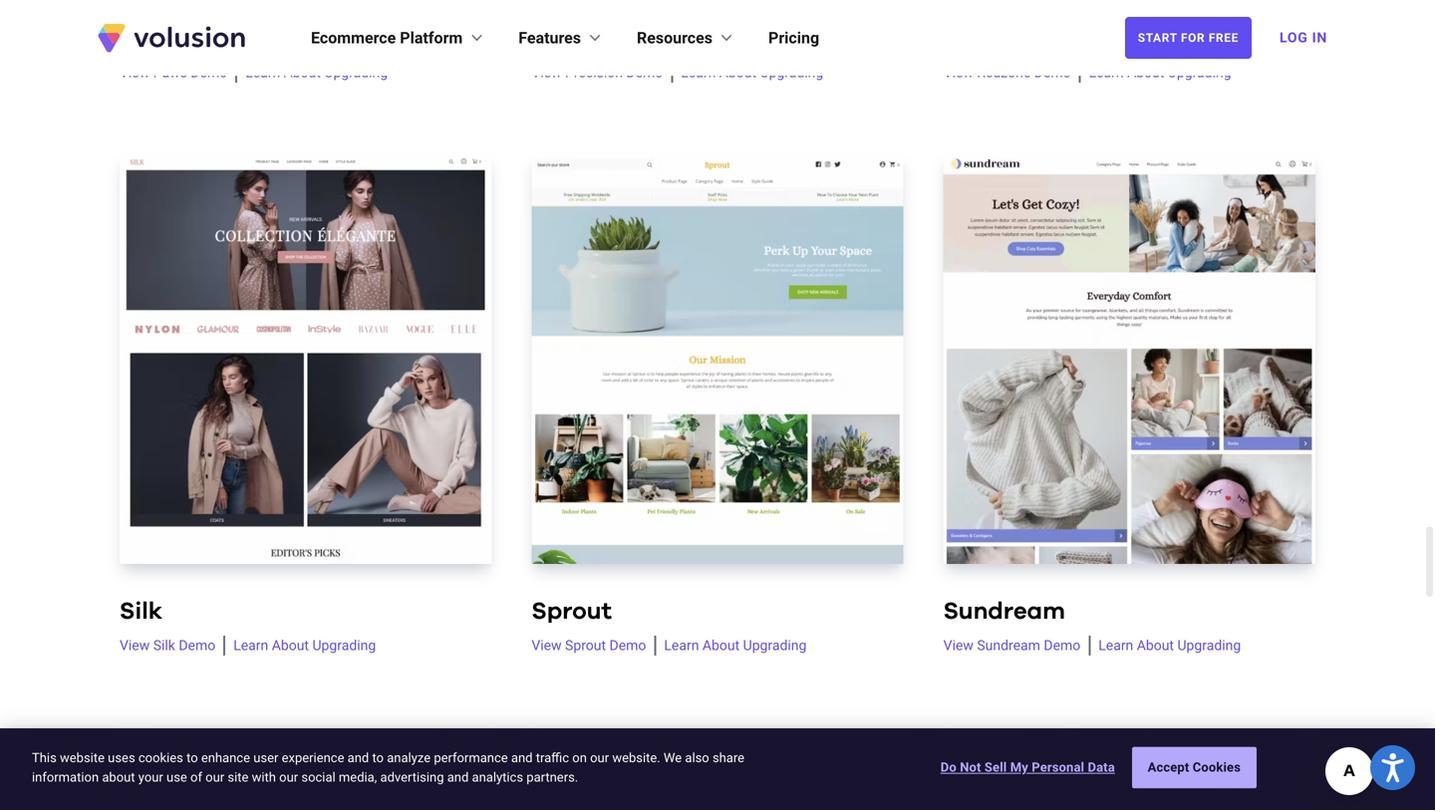 Task type: describe. For each thing, give the bounding box(es) containing it.
cookies
[[1193, 760, 1241, 775]]

free
[[1209, 31, 1239, 45]]

share
[[713, 751, 745, 766]]

log in link
[[1268, 16, 1340, 60]]

experience
[[282, 751, 344, 766]]

enhance
[[201, 751, 250, 766]]

view silk demo
[[120, 637, 216, 654]]

view for view sprout demo
[[532, 637, 562, 654]]

use
[[167, 770, 187, 785]]

1 to from the left
[[186, 751, 198, 766]]

we
[[664, 751, 682, 766]]

about for view silk demo
[[272, 637, 309, 654]]

ecommerce
[[311, 28, 396, 47]]

in
[[1313, 29, 1328, 46]]

resources
[[637, 28, 713, 47]]

1 vertical spatial sprout
[[565, 637, 606, 654]]

accept cookies button
[[1132, 747, 1257, 789]]

about for view redzone demo
[[1128, 64, 1165, 81]]

data
[[1088, 760, 1115, 775]]

redzone
[[977, 64, 1031, 81]]

umi theme image
[[944, 728, 1316, 810]]

about for view precision demo
[[720, 64, 757, 81]]

cookies
[[138, 751, 183, 766]]

about for view paws demo
[[284, 64, 321, 81]]

1 horizontal spatial and
[[447, 770, 469, 785]]

learn about upgrading link for view sprout demo
[[654, 636, 807, 656]]

1 vertical spatial precision
[[565, 64, 623, 81]]

start
[[1138, 31, 1178, 45]]

media,
[[339, 770, 377, 785]]

social
[[301, 770, 336, 785]]

privacy alert dialog
[[0, 729, 1436, 810]]

analyze
[[387, 751, 431, 766]]

my
[[1011, 760, 1029, 775]]

features
[[519, 28, 581, 47]]

learn about upgrading link for view sundream demo
[[1089, 636, 1241, 656]]

learn for view paws demo
[[245, 64, 280, 81]]

this website uses cookies to enhance user experience and to analyze performance and traffic on our website. we also share information about your use of our site with our social media, advertising and analytics partners.
[[32, 751, 745, 785]]

learn for view sundream demo
[[1099, 637, 1134, 654]]

view sprout demo
[[532, 637, 646, 654]]

start for free
[[1138, 31, 1239, 45]]

learn about upgrading link for view redzone demo
[[1079, 63, 1232, 83]]

information
[[32, 770, 99, 785]]

demo for view sprout demo
[[610, 637, 646, 654]]

learn for view precision demo
[[681, 64, 716, 81]]

learn for view silk demo
[[234, 637, 268, 654]]

view for view silk demo
[[120, 637, 150, 654]]

analytics
[[472, 770, 523, 785]]

your
[[138, 770, 163, 785]]

do not sell my personal data
[[941, 760, 1115, 775]]

start for free link
[[1125, 17, 1252, 59]]

upgrading for view paws demo
[[324, 64, 388, 81]]

resources button
[[637, 26, 737, 50]]

learn about upgrading for view precision demo
[[681, 64, 824, 81]]

pricing link
[[769, 26, 820, 50]]

open accessibe: accessibility options, statement and help image
[[1382, 754, 1404, 783]]

view redzone demo
[[944, 64, 1071, 81]]

0 vertical spatial precision
[[532, 27, 640, 51]]

this
[[32, 751, 57, 766]]

2 to from the left
[[372, 751, 384, 766]]

features button
[[519, 26, 605, 50]]

partners.
[[527, 770, 578, 785]]

0 vertical spatial silk
[[120, 600, 163, 624]]

upgrading for view precision demo
[[760, 64, 824, 81]]

1 horizontal spatial our
[[279, 770, 298, 785]]

pricing
[[769, 28, 820, 47]]

view precision demo
[[532, 64, 663, 81]]

0 horizontal spatial and
[[348, 751, 369, 766]]



Task type: locate. For each thing, give the bounding box(es) containing it.
and
[[348, 751, 369, 766], [511, 751, 533, 766], [447, 770, 469, 785]]

precision up view precision demo
[[532, 27, 640, 51]]

our right on
[[590, 751, 609, 766]]

tapestry theme image
[[532, 728, 904, 810]]

upgrading for view silk demo
[[312, 637, 376, 654]]

demo for view silk demo
[[179, 637, 216, 654]]

upgrading for view sprout demo
[[743, 637, 807, 654]]

upgrading
[[324, 64, 388, 81], [760, 64, 824, 81], [1168, 64, 1232, 81], [312, 637, 376, 654], [743, 637, 807, 654], [1178, 637, 1241, 654]]

of
[[190, 770, 202, 785]]

2 horizontal spatial and
[[511, 751, 533, 766]]

view sundream demo
[[944, 637, 1081, 654]]

and up media,
[[348, 751, 369, 766]]

personal
[[1032, 760, 1085, 775]]

site
[[228, 770, 249, 785]]

demo for view precision demo
[[626, 64, 663, 81]]

learn for view sprout demo
[[664, 637, 699, 654]]

also
[[685, 751, 710, 766]]

paws
[[120, 27, 182, 51], [153, 64, 187, 81]]

learn about upgrading for view redzone demo
[[1089, 64, 1232, 81]]

demo for view redzone demo
[[1035, 64, 1071, 81]]

our
[[590, 751, 609, 766], [206, 770, 224, 785], [279, 770, 298, 785]]

demo for view paws demo
[[191, 64, 227, 81]]

learn about upgrading link for view paws demo
[[235, 63, 388, 83]]

0 horizontal spatial our
[[206, 770, 224, 785]]

for
[[1181, 31, 1206, 45]]

uses
[[108, 751, 135, 766]]

sundream theme image
[[944, 155, 1316, 564]]

about for view sprout demo
[[703, 637, 740, 654]]

accept
[[1148, 760, 1190, 775]]

silk
[[120, 600, 163, 624], [153, 637, 175, 654]]

learn about upgrading link for view silk demo
[[224, 636, 376, 656]]

precision
[[532, 27, 640, 51], [565, 64, 623, 81]]

silk theme image
[[120, 155, 492, 564]]

learn about upgrading
[[245, 64, 388, 81], [681, 64, 824, 81], [1089, 64, 1232, 81], [234, 637, 376, 654], [664, 637, 807, 654], [1099, 637, 1241, 654]]

to
[[186, 751, 198, 766], [372, 751, 384, 766]]

and down performance
[[447, 770, 469, 785]]

log in
[[1280, 29, 1328, 46]]

learn about upgrading link for view precision demo
[[671, 63, 824, 83]]

taos theme image
[[120, 728, 492, 810]]

about
[[284, 64, 321, 81], [720, 64, 757, 81], [1128, 64, 1165, 81], [272, 637, 309, 654], [703, 637, 740, 654], [1137, 637, 1174, 654]]

1 vertical spatial paws
[[153, 64, 187, 81]]

demo for view sundream demo
[[1044, 637, 1081, 654]]

view for view paws demo
[[120, 64, 150, 81]]

upgrading for view sundream demo
[[1178, 637, 1241, 654]]

user
[[253, 751, 279, 766]]

learn for view redzone demo
[[1089, 64, 1124, 81]]

0 vertical spatial sundream
[[944, 600, 1066, 624]]

1 vertical spatial sundream
[[977, 637, 1041, 654]]

view
[[120, 64, 150, 81], [532, 64, 562, 81], [944, 64, 974, 81], [120, 637, 150, 654], [532, 637, 562, 654], [944, 637, 974, 654]]

upgrading for view redzone demo
[[1168, 64, 1232, 81]]

learn about upgrading link
[[235, 63, 388, 83], [671, 63, 824, 83], [1079, 63, 1232, 83], [224, 636, 376, 656], [654, 636, 807, 656], [1089, 636, 1241, 656]]

view for view redzone demo
[[944, 64, 974, 81]]

view paws demo
[[120, 64, 227, 81]]

advertising
[[380, 770, 444, 785]]

our right the with
[[279, 770, 298, 785]]

not
[[960, 760, 982, 775]]

our right of
[[206, 770, 224, 785]]

learn
[[245, 64, 280, 81], [681, 64, 716, 81], [1089, 64, 1124, 81], [234, 637, 268, 654], [664, 637, 699, 654], [1099, 637, 1134, 654]]

traffic
[[536, 751, 569, 766]]

on
[[573, 751, 587, 766]]

0 horizontal spatial to
[[186, 751, 198, 766]]

view for view sundream demo
[[944, 637, 974, 654]]

accept cookies
[[1148, 760, 1241, 775]]

performance
[[434, 751, 508, 766]]

sprout theme image
[[532, 155, 904, 564]]

ecommerce platform
[[311, 28, 463, 47]]

ecommerce platform button
[[311, 26, 487, 50]]

demo
[[191, 64, 227, 81], [626, 64, 663, 81], [1035, 64, 1071, 81], [179, 637, 216, 654], [610, 637, 646, 654], [1044, 637, 1081, 654]]

2 horizontal spatial our
[[590, 751, 609, 766]]

learn about upgrading for view sundream demo
[[1099, 637, 1241, 654]]

view for view precision demo
[[532, 64, 562, 81]]

website
[[60, 751, 105, 766]]

sundream
[[944, 600, 1066, 624], [977, 637, 1041, 654]]

learn about upgrading for view silk demo
[[234, 637, 376, 654]]

to up of
[[186, 751, 198, 766]]

and left traffic
[[511, 751, 533, 766]]

learn about upgrading for view paws demo
[[245, 64, 388, 81]]

1 vertical spatial silk
[[153, 637, 175, 654]]

1 horizontal spatial to
[[372, 751, 384, 766]]

with
[[252, 770, 276, 785]]

website.
[[612, 751, 661, 766]]

log
[[1280, 29, 1308, 46]]

0 vertical spatial paws
[[120, 27, 182, 51]]

precision down features dropdown button
[[565, 64, 623, 81]]

sell
[[985, 760, 1007, 775]]

do not sell my personal data button
[[941, 748, 1115, 788]]

do
[[941, 760, 957, 775]]

about for view sundream demo
[[1137, 637, 1174, 654]]

about
[[102, 770, 135, 785]]

0 vertical spatial sprout
[[532, 600, 612, 624]]

platform
[[400, 28, 463, 47]]

sprout
[[532, 600, 612, 624], [565, 637, 606, 654]]

learn about upgrading for view sprout demo
[[664, 637, 807, 654]]

to up media,
[[372, 751, 384, 766]]



Task type: vqa. For each thing, say whether or not it's contained in the screenshot.
'USES'
yes



